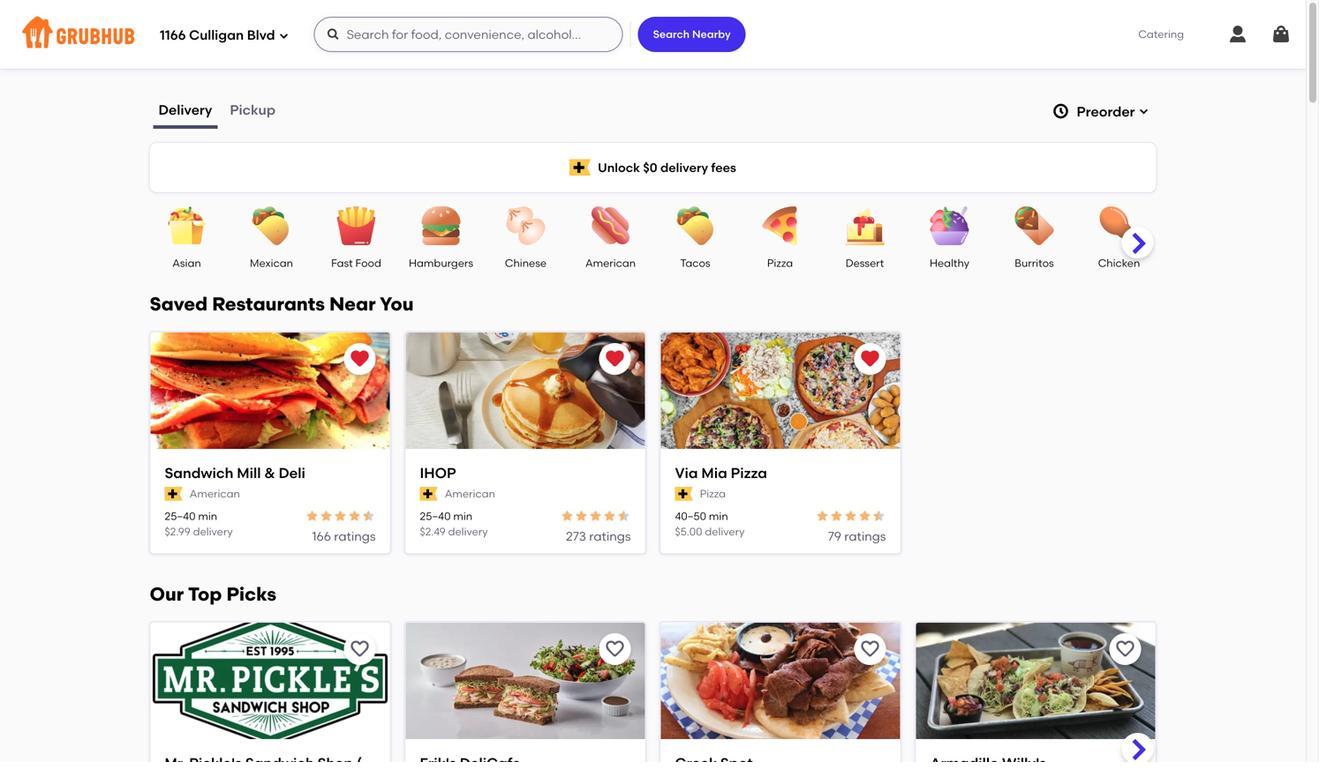 Task type: vqa. For each thing, say whether or not it's contained in the screenshot.
4.7 (135) related to Our Top Picks
no



Task type: describe. For each thing, give the bounding box(es) containing it.
catering
[[1138, 28, 1184, 40]]

min for via mia pizza
[[709, 510, 728, 523]]

delivery right $0
[[660, 160, 708, 175]]

ratings for mill
[[334, 529, 376, 544]]

1166
[[160, 27, 186, 43]]

0 vertical spatial pizza
[[767, 257, 793, 270]]

166 ratings
[[312, 529, 376, 544]]

ihop
[[420, 465, 456, 482]]

catering button
[[1126, 14, 1196, 54]]

healthy
[[930, 257, 970, 270]]

saved restaurant image for sandwich mill & deli
[[349, 349, 370, 370]]

chicken
[[1098, 257, 1140, 270]]

mia
[[701, 465, 727, 482]]

saved
[[150, 293, 208, 316]]

preorder
[[1077, 104, 1135, 120]]

main navigation navigation
[[0, 0, 1306, 69]]

healthy image
[[919, 207, 981, 245]]

search nearby
[[653, 28, 731, 40]]

saved restaurant image
[[860, 349, 881, 370]]

unlock
[[598, 160, 640, 175]]

hamburgers
[[409, 257, 473, 270]]

dessert image
[[834, 207, 896, 245]]

restaurants
[[212, 293, 325, 316]]

chinese image
[[495, 207, 557, 245]]

25–40 for ihop
[[420, 510, 451, 523]]

1166 culligan blvd
[[160, 27, 275, 43]]

fast food
[[331, 257, 381, 270]]

search nearby button
[[638, 17, 746, 52]]

ihop link
[[420, 464, 631, 483]]

fast food image
[[325, 207, 387, 245]]

delivery
[[159, 102, 212, 118]]

hamburgers image
[[410, 207, 472, 245]]

american for ihop
[[445, 488, 495, 501]]

273 ratings
[[566, 529, 631, 544]]

$2.99
[[165, 526, 191, 538]]

chinese
[[505, 257, 547, 270]]

via mia pizza link
[[675, 464, 886, 483]]

chicken image
[[1088, 207, 1150, 245]]

save this restaurant button for the mr. pickle's sandwich shop (410-san jose) logo
[[344, 634, 376, 666]]

25–40 min $2.99 delivery
[[165, 510, 233, 538]]

save this restaurant button for greek spot logo
[[854, 634, 886, 666]]

saved restaurant image for ihop
[[604, 349, 626, 370]]

saved restaurant button for mia
[[854, 343, 886, 375]]

fast
[[331, 257, 353, 270]]

asian
[[172, 257, 201, 270]]

search
[[653, 28, 690, 40]]

via mia pizza logo image
[[661, 333, 900, 451]]

svg image
[[1227, 24, 1249, 45]]

tacos
[[680, 257, 710, 270]]

delivery for ihop
[[448, 526, 488, 538]]

subscription pass image for via mia pizza
[[675, 488, 693, 502]]

culligan
[[189, 27, 244, 43]]

preorder button
[[1042, 97, 1156, 129]]

our top picks
[[150, 584, 276, 606]]

ratings for mia
[[844, 529, 886, 544]]

25–40 for sandwich mill & deli
[[165, 510, 196, 523]]



Task type: locate. For each thing, give the bounding box(es) containing it.
unlock $0 delivery fees
[[598, 160, 736, 175]]

1 vertical spatial pizza
[[731, 465, 767, 482]]

1 saved restaurant button from the left
[[344, 343, 376, 375]]

ihop logo image
[[406, 333, 645, 451]]

delivery for via mia pizza
[[705, 526, 745, 538]]

0 horizontal spatial american
[[190, 488, 240, 501]]

3 save this restaurant image from the left
[[860, 639, 881, 660]]

mr. pickle's sandwich shop (410-san jose) logo image
[[151, 623, 390, 742]]

2 subscription pass image from the left
[[675, 488, 693, 502]]

pizza right mia
[[731, 465, 767, 482]]

1 subscription pass image from the left
[[165, 488, 183, 502]]

american down sandwich
[[190, 488, 240, 501]]

deli
[[279, 465, 305, 482]]

delivery inside 25–40 min $2.49 delivery
[[448, 526, 488, 538]]

40–50 min $5.00 delivery
[[675, 510, 745, 538]]

greek spot logo image
[[661, 623, 900, 742]]

sandwich
[[165, 465, 233, 482]]

25–40
[[165, 510, 196, 523], [420, 510, 451, 523]]

2 min from the left
[[453, 510, 473, 523]]

2 25–40 from the left
[[420, 510, 451, 523]]

subscription pass image
[[165, 488, 183, 502], [675, 488, 693, 502]]

star icon image
[[305, 509, 319, 524], [319, 509, 333, 524], [333, 509, 347, 524], [347, 509, 362, 524], [362, 509, 376, 524], [362, 509, 376, 524], [560, 509, 574, 524], [574, 509, 589, 524], [589, 509, 603, 524], [603, 509, 617, 524], [617, 509, 631, 524], [617, 509, 631, 524], [815, 509, 830, 524], [830, 509, 844, 524], [844, 509, 858, 524], [858, 509, 872, 524], [872, 509, 886, 524], [872, 509, 886, 524]]

our
[[150, 584, 184, 606]]

pizza down mia
[[700, 488, 726, 501]]

25–40 inside 25–40 min $2.49 delivery
[[420, 510, 451, 523]]

79 ratings
[[828, 529, 886, 544]]

2 saved restaurant button from the left
[[599, 343, 631, 375]]

delivery for sandwich mill & deli
[[193, 526, 233, 538]]

sandwich mill & deli logo image
[[151, 333, 390, 451]]

delivery
[[660, 160, 708, 175], [193, 526, 233, 538], [448, 526, 488, 538], [705, 526, 745, 538]]

save this restaurant image for save this restaurant button related to greek spot logo
[[860, 639, 881, 660]]

erik's delicafe logo image
[[406, 623, 645, 742]]

25–40 min $2.49 delivery
[[420, 510, 488, 538]]

1 horizontal spatial ratings
[[589, 529, 631, 544]]

1 horizontal spatial 25–40
[[420, 510, 451, 523]]

delivery right $2.99
[[193, 526, 233, 538]]

delivery inside 25–40 min $2.99 delivery
[[193, 526, 233, 538]]

delivery right $5.00
[[705, 526, 745, 538]]

$5.00
[[675, 526, 702, 538]]

burritos
[[1015, 257, 1054, 270]]

3 min from the left
[[709, 510, 728, 523]]

mill
[[237, 465, 261, 482]]

2 horizontal spatial american
[[585, 257, 636, 270]]

1 25–40 from the left
[[165, 510, 196, 523]]

armadillo willy's logo image
[[916, 623, 1155, 742]]

2 horizontal spatial saved restaurant button
[[854, 343, 886, 375]]

Search for food, convenience, alcohol... search field
[[314, 17, 623, 52]]

79
[[828, 529, 841, 544]]

saved restaurants near you
[[150, 293, 414, 316]]

2 vertical spatial pizza
[[700, 488, 726, 501]]

you
[[380, 293, 414, 316]]

food
[[355, 257, 381, 270]]

asian image
[[156, 207, 218, 245]]

american image
[[580, 207, 642, 245]]

saved restaurant button
[[344, 343, 376, 375], [599, 343, 631, 375], [854, 343, 886, 375]]

via mia pizza
[[675, 465, 767, 482]]

0 horizontal spatial ratings
[[334, 529, 376, 544]]

4 save this restaurant image from the left
[[1115, 639, 1136, 660]]

ratings right '79'
[[844, 529, 886, 544]]

subscription pass image down via
[[675, 488, 693, 502]]

0 horizontal spatial saved restaurant button
[[344, 343, 376, 375]]

2 ratings from the left
[[589, 529, 631, 544]]

subscription pass image down sandwich
[[165, 488, 183, 502]]

1 min from the left
[[198, 510, 217, 523]]

blvd
[[247, 27, 275, 43]]

0 horizontal spatial min
[[198, 510, 217, 523]]

min inside 40–50 min $5.00 delivery
[[709, 510, 728, 523]]

tacos image
[[664, 207, 726, 245]]

american
[[585, 257, 636, 270], [190, 488, 240, 501], [445, 488, 495, 501]]

pizza
[[767, 257, 793, 270], [731, 465, 767, 482], [700, 488, 726, 501]]

&
[[264, 465, 275, 482]]

166
[[312, 529, 331, 544]]

1 ratings from the left
[[334, 529, 376, 544]]

saved restaurant image
[[349, 349, 370, 370], [604, 349, 626, 370]]

american up 25–40 min $2.49 delivery
[[445, 488, 495, 501]]

burritos image
[[1004, 207, 1065, 245]]

3 save this restaurant button from the left
[[854, 634, 886, 666]]

40–50
[[675, 510, 706, 523]]

pizza image
[[749, 207, 811, 245]]

1 save this restaurant image from the left
[[349, 639, 370, 660]]

25–40 up '$2.49'
[[420, 510, 451, 523]]

min inside 25–40 min $2.49 delivery
[[453, 510, 473, 523]]

save this restaurant button for erik's delicafe logo
[[599, 634, 631, 666]]

1 horizontal spatial subscription pass image
[[675, 488, 693, 502]]

1 save this restaurant button from the left
[[344, 634, 376, 666]]

min down sandwich
[[198, 510, 217, 523]]

min
[[198, 510, 217, 523], [453, 510, 473, 523], [709, 510, 728, 523]]

ratings right 273
[[589, 529, 631, 544]]

25–40 inside 25–40 min $2.99 delivery
[[165, 510, 196, 523]]

picks
[[226, 584, 276, 606]]

grubhub plus flag logo image
[[570, 159, 591, 176]]

subscription pass image for sandwich mill & deli
[[165, 488, 183, 502]]

min right 40–50
[[709, 510, 728, 523]]

$0
[[643, 160, 658, 175]]

american for sandwich mill & deli
[[190, 488, 240, 501]]

min inside 25–40 min $2.99 delivery
[[198, 510, 217, 523]]

1 horizontal spatial saved restaurant button
[[599, 343, 631, 375]]

4 save this restaurant button from the left
[[1110, 634, 1141, 666]]

min for sandwich mill & deli
[[198, 510, 217, 523]]

0 horizontal spatial subscription pass image
[[165, 488, 183, 502]]

mexican
[[250, 257, 293, 270]]

save this restaurant image
[[349, 639, 370, 660], [604, 639, 626, 660], [860, 639, 881, 660], [1115, 639, 1136, 660]]

0 horizontal spatial 25–40
[[165, 510, 196, 523]]

ratings right 166
[[334, 529, 376, 544]]

dessert
[[846, 257, 884, 270]]

2 horizontal spatial min
[[709, 510, 728, 523]]

1 horizontal spatial min
[[453, 510, 473, 523]]

sandwich mill & deli
[[165, 465, 305, 482]]

3 ratings from the left
[[844, 529, 886, 544]]

1 horizontal spatial american
[[445, 488, 495, 501]]

save this restaurant button for 'armadillo willy's logo'
[[1110, 634, 1141, 666]]

1 saved restaurant image from the left
[[349, 349, 370, 370]]

save this restaurant image for save this restaurant button corresponding to 'armadillo willy's logo'
[[1115, 639, 1136, 660]]

svg image
[[1271, 24, 1292, 45], [326, 27, 340, 42], [279, 30, 289, 41], [1052, 102, 1070, 120], [1139, 106, 1149, 117]]

sandwich mill & deli link
[[165, 464, 376, 483]]

saved restaurant button for mill
[[344, 343, 376, 375]]

save this restaurant button
[[344, 634, 376, 666], [599, 634, 631, 666], [854, 634, 886, 666], [1110, 634, 1141, 666]]

subscription pass image
[[420, 488, 438, 502]]

0 horizontal spatial saved restaurant image
[[349, 349, 370, 370]]

pizza inside 'link'
[[731, 465, 767, 482]]

pizza down pizza image
[[767, 257, 793, 270]]

american down american image
[[585, 257, 636, 270]]

1 horizontal spatial saved restaurant image
[[604, 349, 626, 370]]

2 horizontal spatial ratings
[[844, 529, 886, 544]]

near
[[329, 293, 376, 316]]

nearby
[[692, 28, 731, 40]]

delivery right '$2.49'
[[448, 526, 488, 538]]

273
[[566, 529, 586, 544]]

pickup
[[230, 102, 276, 118]]

fees
[[711, 160, 736, 175]]

min for ihop
[[453, 510, 473, 523]]

2 save this restaurant button from the left
[[599, 634, 631, 666]]

$2.49
[[420, 526, 446, 538]]

delivery inside 40–50 min $5.00 delivery
[[705, 526, 745, 538]]

mexican image
[[241, 207, 302, 245]]

ratings
[[334, 529, 376, 544], [589, 529, 631, 544], [844, 529, 886, 544]]

top
[[188, 584, 222, 606]]

3 saved restaurant button from the left
[[854, 343, 886, 375]]

save this restaurant image for save this restaurant button corresponding to erik's delicafe logo
[[604, 639, 626, 660]]

2 saved restaurant image from the left
[[604, 349, 626, 370]]

25–40 up $2.99
[[165, 510, 196, 523]]

via
[[675, 465, 698, 482]]

min down ihop
[[453, 510, 473, 523]]

2 save this restaurant image from the left
[[604, 639, 626, 660]]

save this restaurant image for save this restaurant button for the mr. pickle's sandwich shop (410-san jose) logo
[[349, 639, 370, 660]]



